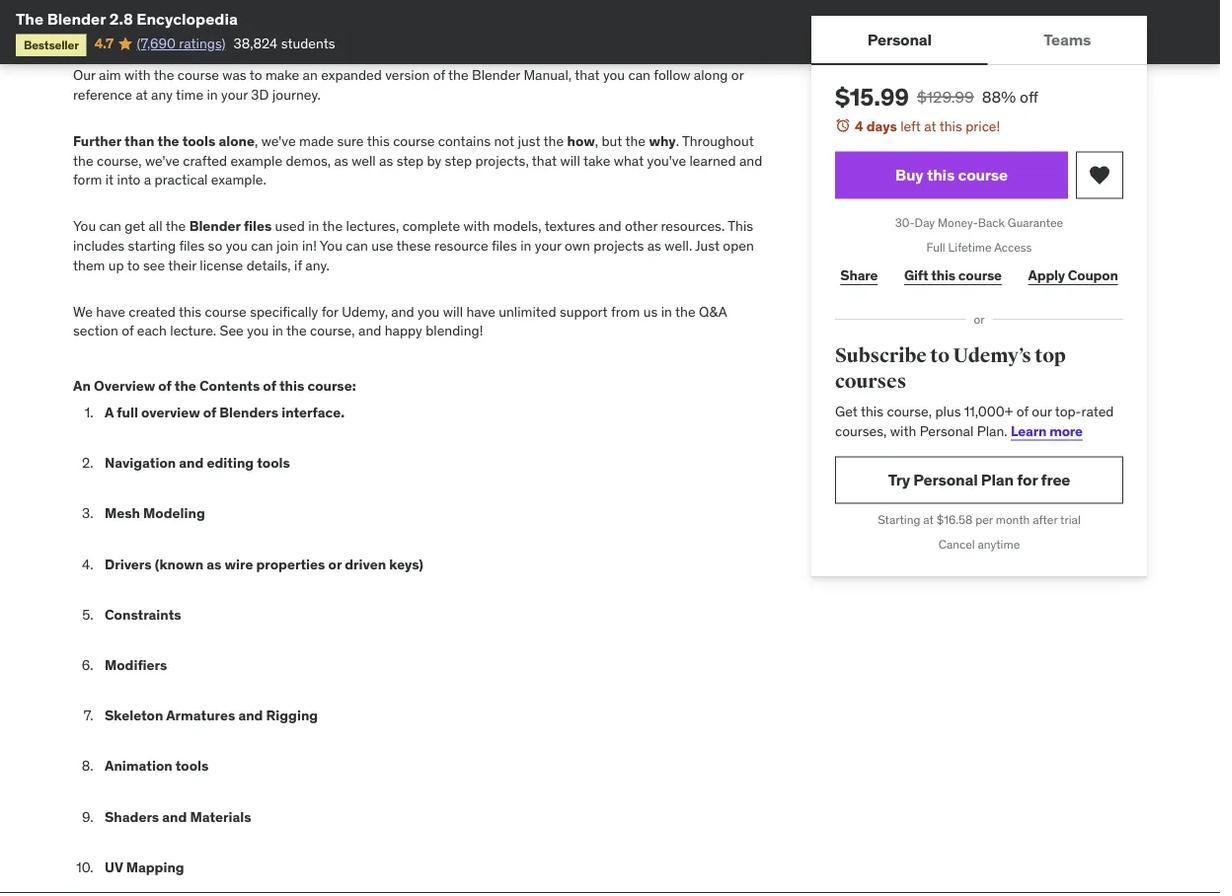 Task type: describe. For each thing, give the bounding box(es) containing it.
day
[[915, 215, 935, 231]]

example
[[230, 152, 282, 170]]

can up details,
[[251, 237, 273, 255]]

follow
[[654, 67, 690, 84]]

aim
[[99, 67, 121, 84]]

as inside used in the lectures, complete with models, textures and other resources. this includes starting files so you can join in! you can use these resource files in your own projects as well. just open them up to see their license details, if any.
[[647, 237, 661, 255]]

free inside 'welcome to the blender encyclopedia completely free and open source 3d production suite.'
[[150, 20, 176, 38]]

expanded
[[321, 67, 382, 84]]

free inside the try personal plan for free link
[[1041, 470, 1070, 490]]

more
[[1049, 422, 1083, 440]]

to inside subscribe to udemy's top courses
[[930, 344, 949, 368]]

to inside 'welcome to the blender encyclopedia completely free and open source 3d production suite.'
[[133, 1, 146, 18]]

guarantee
[[1008, 215, 1063, 231]]

1 have from the left
[[96, 303, 125, 321]]

with inside get this course, plus 11,000+ of our top-rated courses, with personal plan.
[[890, 422, 916, 440]]

this down the $129.99
[[939, 117, 962, 135]]

subscribe
[[835, 344, 927, 368]]

1 horizontal spatial files
[[244, 218, 272, 236]]

us
[[643, 303, 658, 321]]

full
[[117, 404, 138, 422]]

you inside our aim with the course was to make an expanded version of the blender manual, that you can follow along or reference at any time in your 3d journey.
[[603, 67, 625, 84]]

uv mapping
[[105, 859, 184, 877]]

in up "in!" at the left of the page
[[308, 218, 319, 236]]

a
[[144, 171, 151, 189]]

course, inside . throughout the course, we've crafted example demos, as well as step by step projects, that will take what you've learned and form it into a practical example.
[[97, 152, 142, 170]]

mesh modeling
[[105, 505, 205, 523]]

our
[[73, 67, 95, 84]]

drivers (known as wire properties or driven keys)
[[105, 556, 423, 573]]

each
[[137, 322, 167, 340]]

can down lectures,
[[346, 237, 368, 255]]

apply
[[1028, 266, 1065, 284]]

specifically
[[250, 303, 318, 321]]

it
[[105, 171, 114, 189]]

$16.58
[[937, 512, 973, 528]]

skeleton armatures and rigging
[[105, 707, 318, 725]]

as left wire
[[207, 556, 222, 573]]

this
[[728, 218, 753, 236]]

apply coupon button
[[1023, 256, 1123, 295]]

the up what
[[625, 133, 646, 150]]

blending!
[[426, 322, 483, 340]]

animation tools
[[105, 758, 209, 776]]

what
[[614, 152, 644, 170]]

will inside we have created this course specifically for udemy, and you will have unlimited support from us in the q&a section of each lecture. see you in the course, and happy blending!
[[443, 303, 463, 321]]

use
[[371, 237, 393, 255]]

for inside we have created this course specifically for udemy, and you will have unlimited support from us in the q&a section of each lecture. see you in the course, and happy blending!
[[321, 303, 338, 321]]

$15.99
[[835, 82, 909, 112]]

and inside 'welcome to the blender encyclopedia completely free and open source 3d production suite.'
[[179, 20, 204, 38]]

at inside our aim with the course was to make an expanded version of the blender manual, that you can follow along or reference at any time in your 3d journey.
[[136, 86, 148, 104]]

contains
[[438, 133, 491, 150]]

q&a
[[699, 303, 727, 321]]

plan.
[[977, 422, 1007, 440]]

course down lifetime
[[958, 266, 1002, 284]]

tab list containing personal
[[811, 16, 1147, 65]]

rigging
[[266, 707, 318, 725]]

2 vertical spatial personal
[[913, 470, 978, 490]]

from
[[611, 303, 640, 321]]

will inside . throughout the course, we've crafted example demos, as well as step by step projects, that will take what you've learned and form it into a practical example.
[[560, 152, 580, 170]]

this up 'well'
[[367, 133, 390, 150]]

created
[[129, 303, 176, 321]]

top-
[[1055, 403, 1081, 420]]

welcome
[[73, 1, 130, 18]]

constraints
[[105, 606, 181, 624]]

further
[[73, 133, 121, 150]]

at inside starting at $16.58 per month after trial cancel anytime
[[923, 512, 934, 528]]

in right us
[[661, 303, 672, 321]]

as right 'well'
[[379, 152, 393, 170]]

bestseller
[[24, 37, 79, 52]]

per
[[976, 512, 993, 528]]

course, inside get this course, plus 11,000+ of our top-rated courses, with personal plan.
[[887, 403, 932, 420]]

see
[[143, 256, 165, 274]]

manual,
[[524, 67, 572, 84]]

off
[[1020, 86, 1038, 107]]

and left editing
[[179, 455, 204, 472]]

you inside used in the lectures, complete with models, textures and other resources. this includes starting files so you can join in! you can use these resource files in your own projects as well. just open them up to see their license details, if any.
[[226, 237, 248, 255]]

complete
[[402, 218, 460, 236]]

subscribe to udemy's top courses
[[835, 344, 1066, 393]]

as down sure at left
[[334, 152, 348, 170]]

blender inside 'welcome to the blender encyclopedia completely free and open source 3d production suite.'
[[177, 1, 228, 18]]

version
[[385, 67, 430, 84]]

encyclopedia up (7,690 ratings)
[[137, 8, 238, 29]]

2 step from the left
[[445, 152, 472, 170]]

mapping
[[126, 859, 184, 877]]

this up the interface.
[[279, 377, 304, 395]]

the right just
[[543, 133, 564, 150]]

try
[[888, 470, 910, 490]]

personal inside get this course, plus 11,000+ of our top-rated courses, with personal plan.
[[920, 422, 974, 440]]

2 horizontal spatial files
[[492, 237, 517, 255]]

1 vertical spatial at
[[924, 117, 936, 135]]

course, inside we have created this course specifically for udemy, and you will have unlimited support from us in the q&a section of each lecture. see you in the course, and happy blending!
[[310, 322, 355, 340]]

1 step from the left
[[397, 152, 424, 170]]

share
[[840, 266, 878, 284]]

(known
[[155, 556, 204, 573]]

any
[[151, 86, 173, 104]]

starting
[[878, 512, 920, 528]]

the right than
[[157, 133, 179, 150]]

after
[[1033, 512, 1058, 528]]

with inside used in the lectures, complete with models, textures and other resources. this includes starting files so you can join in! you can use these resource files in your own projects as well. just open them up to see their license details, if any.
[[464, 218, 490, 236]]

our
[[1032, 403, 1052, 420]]

these
[[396, 237, 431, 255]]

gift this course
[[904, 266, 1002, 284]]

our aim with the course was to make an expanded version of the blender manual, that you can follow along or reference at any time in your 3d journey.
[[73, 67, 744, 104]]

we've inside . throughout the course, we've crafted example demos, as well as step by step projects, that will take what you've learned and form it into a practical example.
[[145, 152, 180, 170]]

reference
[[73, 86, 132, 104]]

88%
[[982, 86, 1016, 107]]

used
[[275, 218, 305, 236]]

sure
[[337, 133, 364, 150]]

includes
[[73, 237, 125, 255]]

source
[[243, 20, 288, 38]]

can up includes
[[99, 218, 121, 236]]

back
[[978, 215, 1005, 231]]

to inside our aim with the course was to make an expanded version of the blender manual, that you can follow along or reference at any time in your 3d journey.
[[250, 67, 262, 84]]

uv
[[105, 859, 123, 877]]

you up happy
[[418, 303, 440, 321]]

.
[[676, 133, 679, 150]]

blender up so
[[189, 218, 241, 236]]

courses,
[[835, 422, 887, 440]]

demos,
[[286, 152, 331, 170]]

skeleton
[[105, 707, 163, 725]]

personal button
[[811, 16, 988, 63]]

0 horizontal spatial files
[[179, 237, 205, 255]]

cancel
[[938, 537, 975, 552]]

the left q&a
[[675, 303, 696, 321]]

further than the tools alone , we've made sure this course contains not just the how , but the why
[[73, 133, 676, 150]]

navigation
[[105, 455, 176, 472]]

top
[[1035, 344, 1066, 368]]

$15.99 $129.99 88% off
[[835, 82, 1038, 112]]

form
[[73, 171, 102, 189]]

$129.99
[[917, 86, 974, 107]]

learn
[[1011, 422, 1047, 440]]

and left rigging
[[238, 707, 263, 725]]

open inside 'welcome to the blender encyclopedia completely free and open source 3d production suite.'
[[207, 20, 240, 38]]



Task type: locate. For each thing, give the bounding box(es) containing it.
free left ratings)
[[150, 20, 176, 38]]

the up any
[[154, 67, 174, 84]]

0 vertical spatial open
[[207, 20, 240, 38]]

unlimited
[[499, 303, 556, 321]]

just
[[518, 133, 540, 150]]

shaders
[[105, 808, 159, 826]]

blender left manual,
[[472, 67, 520, 84]]

course inside we have created this course specifically for udemy, and you will have unlimited support from us in the q&a section of each lecture. see you in the course, and happy blending!
[[205, 303, 247, 321]]

for left udemy,
[[321, 303, 338, 321]]

this right gift at top right
[[931, 266, 955, 284]]

0 vertical spatial for
[[321, 303, 338, 321]]

1 horizontal spatial free
[[1041, 470, 1070, 490]]

1 horizontal spatial have
[[466, 303, 495, 321]]

at left any
[[136, 86, 148, 104]]

0 vertical spatial that
[[575, 67, 600, 84]]

0 horizontal spatial for
[[321, 303, 338, 321]]

0 horizontal spatial or
[[328, 556, 342, 573]]

1 vertical spatial will
[[443, 303, 463, 321]]

30-
[[895, 215, 915, 231]]

any.
[[305, 256, 330, 274]]

1 vertical spatial or
[[974, 312, 985, 327]]

2 horizontal spatial with
[[890, 422, 916, 440]]

along
[[694, 67, 728, 84]]

1 horizontal spatial course,
[[310, 322, 355, 340]]

encyclopedia up "source"
[[231, 1, 320, 18]]

we've
[[261, 133, 296, 150], [145, 152, 180, 170]]

in right time
[[207, 86, 218, 104]]

we've up a
[[145, 152, 180, 170]]

0 horizontal spatial open
[[207, 20, 240, 38]]

2 , from the left
[[595, 133, 598, 150]]

step left by
[[397, 152, 424, 170]]

30-day money-back guarantee full lifetime access
[[895, 215, 1063, 255]]

0 horizontal spatial you
[[73, 218, 96, 236]]

2 have from the left
[[466, 303, 495, 321]]

course, down udemy,
[[310, 322, 355, 340]]

course inside button
[[958, 165, 1008, 185]]

, left but
[[595, 133, 598, 150]]

starting
[[128, 237, 176, 255]]

wire
[[225, 556, 253, 573]]

at right left
[[924, 117, 936, 135]]

1 horizontal spatial your
[[535, 237, 561, 255]]

properties
[[256, 556, 325, 573]]

support
[[560, 303, 608, 321]]

have
[[96, 303, 125, 321], [466, 303, 495, 321]]

4 days left at this price!
[[855, 117, 1000, 135]]

tab list
[[811, 16, 1147, 65]]

not
[[494, 133, 514, 150]]

so
[[208, 237, 222, 255]]

learn more link
[[1011, 422, 1083, 440]]

0 horizontal spatial your
[[221, 86, 248, 104]]

and down udemy,
[[358, 322, 381, 340]]

of down an overview of the contents of this course:
[[203, 404, 216, 422]]

your inside our aim with the course was to make an expanded version of the blender manual, that you can follow along or reference at any time in your 3d journey.
[[221, 86, 248, 104]]

2 horizontal spatial course,
[[887, 403, 932, 420]]

have up "blending!" on the top left
[[466, 303, 495, 321]]

the
[[154, 67, 174, 84], [448, 67, 469, 84], [157, 133, 179, 150], [543, 133, 564, 150], [625, 133, 646, 150], [73, 152, 93, 170], [166, 218, 186, 236], [322, 218, 343, 236], [675, 303, 696, 321], [286, 322, 307, 340], [175, 377, 196, 395]]

models,
[[493, 218, 541, 236]]

0 vertical spatial with
[[124, 67, 151, 84]]

and up projects at top
[[599, 218, 622, 236]]

welcome to the blender encyclopedia completely free and open source 3d production suite.
[[73, 1, 416, 38]]

1 horizontal spatial you
[[320, 237, 342, 255]]

0 vertical spatial you
[[73, 218, 96, 236]]

the blender 2.8 encyclopedia
[[16, 8, 238, 29]]

0 vertical spatial personal
[[867, 29, 932, 49]]

3d inside our aim with the course was to make an expanded version of the blender manual, that you can follow along or reference at any time in your 3d journey.
[[251, 86, 269, 104]]

0 horizontal spatial ,
[[255, 133, 258, 150]]

the up (7,690
[[149, 1, 174, 18]]

to right 2.8
[[133, 1, 146, 18]]

keys)
[[389, 556, 423, 573]]

2 vertical spatial or
[[328, 556, 342, 573]]

have up section
[[96, 303, 125, 321]]

of right the version
[[433, 67, 445, 84]]

them
[[73, 256, 105, 274]]

1 horizontal spatial we've
[[261, 133, 296, 150]]

0 vertical spatial free
[[150, 20, 176, 38]]

1 vertical spatial course,
[[310, 322, 355, 340]]

course up by
[[393, 133, 435, 150]]

and right learned
[[739, 152, 762, 170]]

of inside our aim with the course was to make an expanded version of the blender manual, that you can follow along or reference at any time in your 3d journey.
[[433, 67, 445, 84]]

2 vertical spatial at
[[923, 512, 934, 528]]

1 vertical spatial free
[[1041, 470, 1070, 490]]

plan
[[981, 470, 1014, 490]]

of inside get this course, plus 11,000+ of our top-rated courses, with personal plan.
[[1016, 403, 1029, 420]]

0 vertical spatial will
[[560, 152, 580, 170]]

4.7
[[94, 34, 114, 52]]

3d right "source"
[[291, 20, 309, 38]]

you right "in!" at the left of the page
[[320, 237, 342, 255]]

that inside . throughout the course, we've crafted example demos, as well as step by step projects, that will take what you've learned and form it into a practical example.
[[532, 152, 557, 170]]

for right plan
[[1017, 470, 1038, 490]]

get
[[125, 218, 145, 236]]

of up overview
[[158, 377, 171, 395]]

course, up the into
[[97, 152, 142, 170]]

1 horizontal spatial the
[[149, 1, 174, 18]]

0 horizontal spatial course,
[[97, 152, 142, 170]]

and inside . throughout the course, we've crafted example demos, as well as step by step projects, that will take what you've learned and form it into a practical example.
[[739, 152, 762, 170]]

can inside our aim with the course was to make an expanded version of the blender manual, that you can follow along or reference at any time in your 3d journey.
[[628, 67, 650, 84]]

trial
[[1060, 512, 1081, 528]]

an
[[73, 377, 91, 395]]

blender up ratings)
[[177, 1, 228, 18]]

by
[[427, 152, 441, 170]]

journey.
[[272, 86, 321, 104]]

in down models,
[[520, 237, 532, 255]]

to inside used in the lectures, complete with models, textures and other resources. this includes starting files so you can join in! you can use these resource files in your own projects as well. just open them up to see their license details, if any.
[[127, 256, 140, 274]]

crafted
[[183, 152, 227, 170]]

this right buy
[[927, 165, 955, 185]]

in!
[[302, 237, 317, 255]]

buy this course
[[895, 165, 1008, 185]]

personal up $16.58
[[913, 470, 978, 490]]

your inside used in the lectures, complete with models, textures and other resources. this includes starting files so you can join in! you can use these resource files in your own projects as well. just open them up to see their license details, if any.
[[535, 237, 561, 255]]

open inside used in the lectures, complete with models, textures and other resources. this includes starting files so you can join in! you can use these resource files in your own projects as well. just open them up to see their license details, if any.
[[723, 237, 754, 255]]

this up courses, at the right top of the page
[[861, 403, 884, 420]]

well
[[352, 152, 376, 170]]

0 horizontal spatial the
[[16, 8, 44, 29]]

1 , from the left
[[255, 133, 258, 150]]

2 vertical spatial tools
[[175, 758, 209, 776]]

to right was
[[250, 67, 262, 84]]

of inside we have created this course specifically for udemy, and you will have unlimited support from us in the q&a section of each lecture. see you in the course, and happy blending!
[[122, 322, 134, 340]]

udemy,
[[342, 303, 388, 321]]

2 vertical spatial course,
[[887, 403, 932, 420]]

0 horizontal spatial have
[[96, 303, 125, 321]]

files up "their"
[[179, 237, 205, 255]]

course,
[[97, 152, 142, 170], [310, 322, 355, 340], [887, 403, 932, 420]]

1 horizontal spatial open
[[723, 237, 754, 255]]

. throughout the course, we've crafted example demos, as well as step by step projects, that will take what you've learned and form it into a practical example.
[[73, 133, 762, 189]]

tools right editing
[[257, 455, 290, 472]]

0 horizontal spatial step
[[397, 152, 424, 170]]

tools for editing
[[257, 455, 290, 472]]

1 vertical spatial you
[[320, 237, 342, 255]]

we've up example
[[261, 133, 296, 150]]

students
[[281, 34, 335, 52]]

of up "blenders"
[[263, 377, 276, 395]]

other
[[625, 218, 657, 236]]

up
[[108, 256, 124, 274]]

materials
[[190, 808, 251, 826]]

blender inside our aim with the course was to make an expanded version of the blender manual, that you can follow along or reference at any time in your 3d journey.
[[472, 67, 520, 84]]

well.
[[665, 237, 692, 255]]

personal up "$15.99"
[[867, 29, 932, 49]]

and right shaders on the left
[[162, 808, 187, 826]]

make
[[265, 67, 299, 84]]

files left used
[[244, 218, 272, 236]]

0 horizontal spatial will
[[443, 303, 463, 321]]

0 vertical spatial course,
[[97, 152, 142, 170]]

suite.
[[383, 20, 416, 38]]

you right see
[[247, 322, 269, 340]]

1 vertical spatial open
[[723, 237, 754, 255]]

step
[[397, 152, 424, 170], [445, 152, 472, 170]]

for inside the try personal plan for free link
[[1017, 470, 1038, 490]]

(7,690 ratings)
[[137, 34, 226, 52]]

and right (7,690
[[179, 20, 204, 38]]

blender
[[177, 1, 228, 18], [47, 8, 106, 29], [472, 67, 520, 84], [189, 218, 241, 236]]

money-
[[938, 215, 978, 231]]

alarm image
[[835, 117, 851, 133]]

4
[[855, 117, 863, 135]]

files
[[244, 218, 272, 236], [179, 237, 205, 255], [492, 237, 517, 255]]

3d down make
[[251, 86, 269, 104]]

with up resource
[[464, 218, 490, 236]]

your down was
[[221, 86, 248, 104]]

of left each
[[122, 322, 134, 340]]

section
[[73, 322, 118, 340]]

with right courses, at the right top of the page
[[890, 422, 916, 440]]

animation
[[105, 758, 172, 776]]

open down "this"
[[723, 237, 754, 255]]

step down contains at the top of page
[[445, 152, 472, 170]]

1 horizontal spatial ,
[[595, 133, 598, 150]]

0 horizontal spatial 3d
[[251, 86, 269, 104]]

gift this course link
[[899, 256, 1007, 295]]

production
[[312, 20, 379, 38]]

1 vertical spatial for
[[1017, 470, 1038, 490]]

used in the lectures, complete with models, textures and other resources. this includes starting files so you can join in! you can use these resource files in your own projects as well. just open them up to see their license details, if any.
[[73, 218, 754, 274]]

you
[[73, 218, 96, 236], [320, 237, 342, 255]]

the down specifically
[[286, 322, 307, 340]]

0 vertical spatial 3d
[[291, 20, 309, 38]]

and up happy
[[391, 303, 414, 321]]

just
[[695, 237, 720, 255]]

0 vertical spatial your
[[221, 86, 248, 104]]

that right manual,
[[575, 67, 600, 84]]

personal inside button
[[867, 29, 932, 49]]

with right aim
[[124, 67, 151, 84]]

in inside our aim with the course was to make an expanded version of the blender manual, that you can follow along or reference at any time in your 3d journey.
[[207, 86, 218, 104]]

1 vertical spatial tools
[[257, 455, 290, 472]]

0 vertical spatial tools
[[182, 133, 215, 150]]

anytime
[[978, 537, 1020, 552]]

1 horizontal spatial for
[[1017, 470, 1038, 490]]

or inside our aim with the course was to make an expanded version of the blender manual, that you can follow along or reference at any time in your 3d journey.
[[731, 67, 744, 84]]

0 vertical spatial at
[[136, 86, 148, 104]]

the right all
[[166, 218, 186, 236]]

0 horizontal spatial free
[[150, 20, 176, 38]]

0 horizontal spatial we've
[[145, 152, 180, 170]]

to right up at left top
[[127, 256, 140, 274]]

mesh
[[105, 505, 140, 523]]

this inside we have created this course specifically for udemy, and you will have unlimited support from us in the q&a section of each lecture. see you in the course, and happy blending!
[[179, 303, 202, 321]]

this inside get this course, plus 11,000+ of our top-rated courses, with personal plan.
[[861, 403, 884, 420]]

the inside 'welcome to the blender encyclopedia completely free and open source 3d production suite.'
[[149, 1, 174, 18]]

buy
[[895, 165, 923, 185]]

see
[[220, 322, 244, 340]]

files down models,
[[492, 237, 517, 255]]

or left the driven
[[328, 556, 342, 573]]

1 horizontal spatial step
[[445, 152, 472, 170]]

tools for the
[[182, 133, 215, 150]]

price!
[[966, 117, 1000, 135]]

or right along
[[731, 67, 744, 84]]

you inside used in the lectures, complete with models, textures and other resources. this includes starting files so you can join in! you can use these resource files in your own projects as well. just open them up to see their license details, if any.
[[320, 237, 342, 255]]

that inside our aim with the course was to make an expanded version of the blender manual, that you can follow along or reference at any time in your 3d journey.
[[575, 67, 600, 84]]

1 horizontal spatial 3d
[[291, 20, 309, 38]]

1 vertical spatial personal
[[920, 422, 974, 440]]

or up udemy's
[[974, 312, 985, 327]]

encyclopedia inside 'welcome to the blender encyclopedia completely free and open source 3d production suite.'
[[231, 1, 320, 18]]

the up overview
[[175, 377, 196, 395]]

38,824
[[233, 34, 278, 52]]

, up example
[[255, 133, 258, 150]]

can left follow
[[628, 67, 650, 84]]

to left udemy's
[[930, 344, 949, 368]]

blender up bestseller
[[47, 8, 106, 29]]

0 vertical spatial we've
[[261, 133, 296, 150]]

at
[[136, 86, 148, 104], [924, 117, 936, 135], [923, 512, 934, 528]]

in
[[207, 86, 218, 104], [308, 218, 319, 236], [520, 237, 532, 255], [661, 303, 672, 321], [272, 322, 283, 340]]

you right so
[[226, 237, 248, 255]]

completely
[[73, 20, 146, 38]]

as down other
[[647, 237, 661, 255]]

this inside button
[[927, 165, 955, 185]]

course, left plus
[[887, 403, 932, 420]]

in down specifically
[[272, 322, 283, 340]]

the up the form
[[73, 152, 93, 170]]

1 horizontal spatial or
[[731, 67, 744, 84]]

the inside . throughout the course, we've crafted example demos, as well as step by step projects, that will take what you've learned and form it into a practical example.
[[73, 152, 93, 170]]

3d inside 'welcome to the blender encyclopedia completely free and open source 3d production suite.'
[[291, 20, 309, 38]]

lifetime
[[948, 240, 992, 255]]

contents
[[199, 377, 260, 395]]

with inside our aim with the course was to make an expanded version of the blender manual, that you can follow along or reference at any time in your 3d journey.
[[124, 67, 151, 84]]

1 vertical spatial we've
[[145, 152, 180, 170]]

personal down plus
[[920, 422, 974, 440]]

0 horizontal spatial that
[[532, 152, 557, 170]]

we
[[73, 303, 93, 321]]

lectures,
[[346, 218, 399, 236]]

rated
[[1081, 403, 1114, 420]]

course up see
[[205, 303, 247, 321]]

shaders and materials
[[105, 808, 251, 826]]

free up the after
[[1041, 470, 1070, 490]]

1 vertical spatial your
[[535, 237, 561, 255]]

1 vertical spatial 3d
[[251, 86, 269, 104]]

wishlist image
[[1088, 163, 1111, 187]]

why
[[649, 133, 676, 150]]

0 horizontal spatial with
[[124, 67, 151, 84]]

you up includes
[[73, 218, 96, 236]]

course inside our aim with the course was to make an expanded version of the blender manual, that you can follow along or reference at any time in your 3d journey.
[[177, 67, 219, 84]]

than
[[124, 133, 154, 150]]

course up back
[[958, 165, 1008, 185]]

open left "source"
[[207, 20, 240, 38]]

0 vertical spatial or
[[731, 67, 744, 84]]

2 horizontal spatial or
[[974, 312, 985, 327]]

details,
[[246, 256, 291, 274]]

this up lecture.
[[179, 303, 202, 321]]

1 horizontal spatial with
[[464, 218, 490, 236]]

that for projects,
[[532, 152, 557, 170]]

(7,690
[[137, 34, 176, 52]]

1 horizontal spatial will
[[560, 152, 580, 170]]

that down just
[[532, 152, 557, 170]]

teams button
[[988, 16, 1147, 63]]

the inside used in the lectures, complete with models, textures and other resources. this includes starting files so you can join in! you can use these resource files in your own projects as well. just open them up to see their license details, if any.
[[322, 218, 343, 236]]

1 horizontal spatial that
[[575, 67, 600, 84]]

the right the version
[[448, 67, 469, 84]]

that for manual,
[[575, 67, 600, 84]]

2 vertical spatial with
[[890, 422, 916, 440]]

modifiers
[[105, 657, 167, 674]]

drivers
[[105, 556, 152, 573]]

will up "blending!" on the top left
[[443, 303, 463, 321]]

of left our
[[1016, 403, 1029, 420]]

will down how
[[560, 152, 580, 170]]

at left $16.58
[[923, 512, 934, 528]]

the left lectures,
[[322, 218, 343, 236]]

1 vertical spatial that
[[532, 152, 557, 170]]

1 vertical spatial with
[[464, 218, 490, 236]]

and inside used in the lectures, complete with models, textures and other resources. this includes starting files so you can join in! you can use these resource files in your own projects as well. just open them up to see their license details, if any.
[[599, 218, 622, 236]]

license
[[200, 256, 243, 274]]

tools up crafted
[[182, 133, 215, 150]]

apply coupon
[[1028, 266, 1118, 284]]



Task type: vqa. For each thing, say whether or not it's contained in the screenshot.
the topmost You
yes



